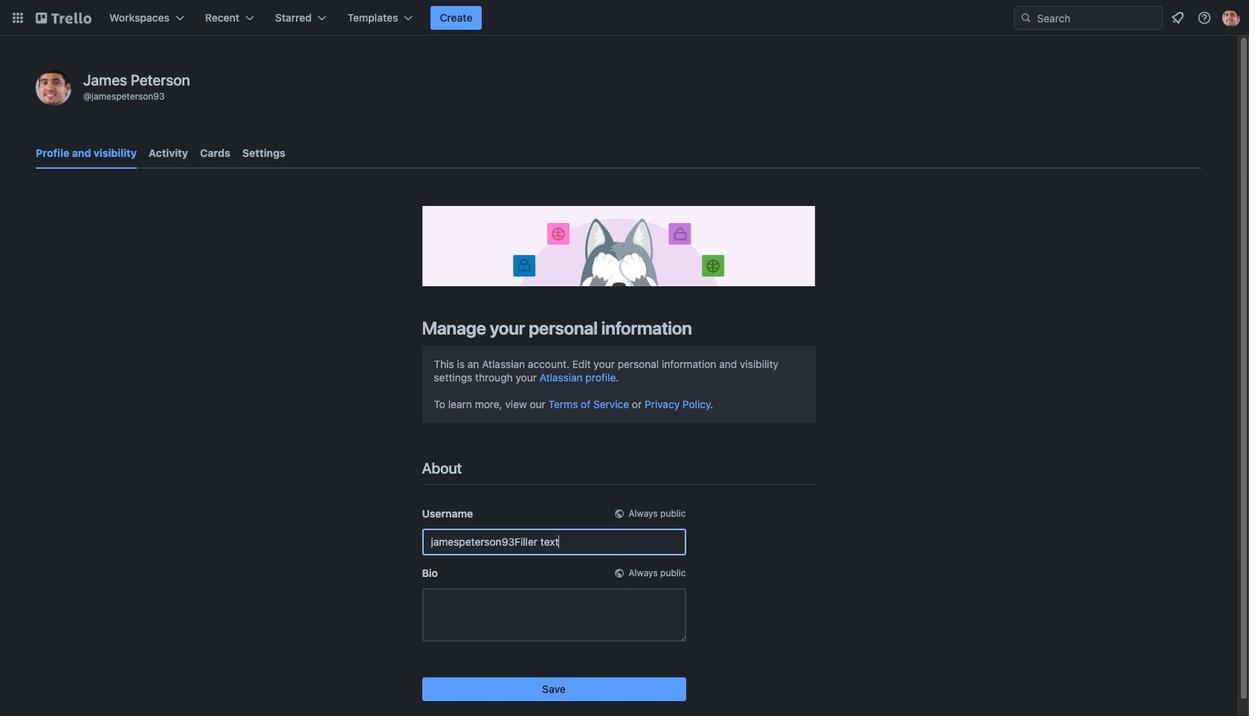 Task type: vqa. For each thing, say whether or not it's contained in the screenshot.
Trello
no



Task type: describe. For each thing, give the bounding box(es) containing it.
0 notifications image
[[1170, 9, 1187, 27]]

1 horizontal spatial james peterson (jamespeterson93) image
[[1223, 9, 1241, 27]]

primary element
[[0, 0, 1250, 36]]

back to home image
[[36, 6, 92, 30]]

Search field
[[1015, 6, 1164, 30]]



Task type: locate. For each thing, give the bounding box(es) containing it.
search image
[[1021, 12, 1033, 24]]

james peterson (jamespeterson93) image down back to home image
[[36, 70, 71, 106]]

0 horizontal spatial james peterson (jamespeterson93) image
[[36, 70, 71, 106]]

james peterson (jamespeterson93) image right open information menu image
[[1223, 9, 1241, 27]]

open information menu image
[[1198, 10, 1213, 25]]

None text field
[[422, 529, 686, 556], [422, 588, 686, 642], [422, 529, 686, 556], [422, 588, 686, 642]]

1 vertical spatial james peterson (jamespeterson93) image
[[36, 70, 71, 106]]

0 vertical spatial james peterson (jamespeterson93) image
[[1223, 9, 1241, 27]]

james peterson (jamespeterson93) image
[[1223, 9, 1241, 27], [36, 70, 71, 106]]



